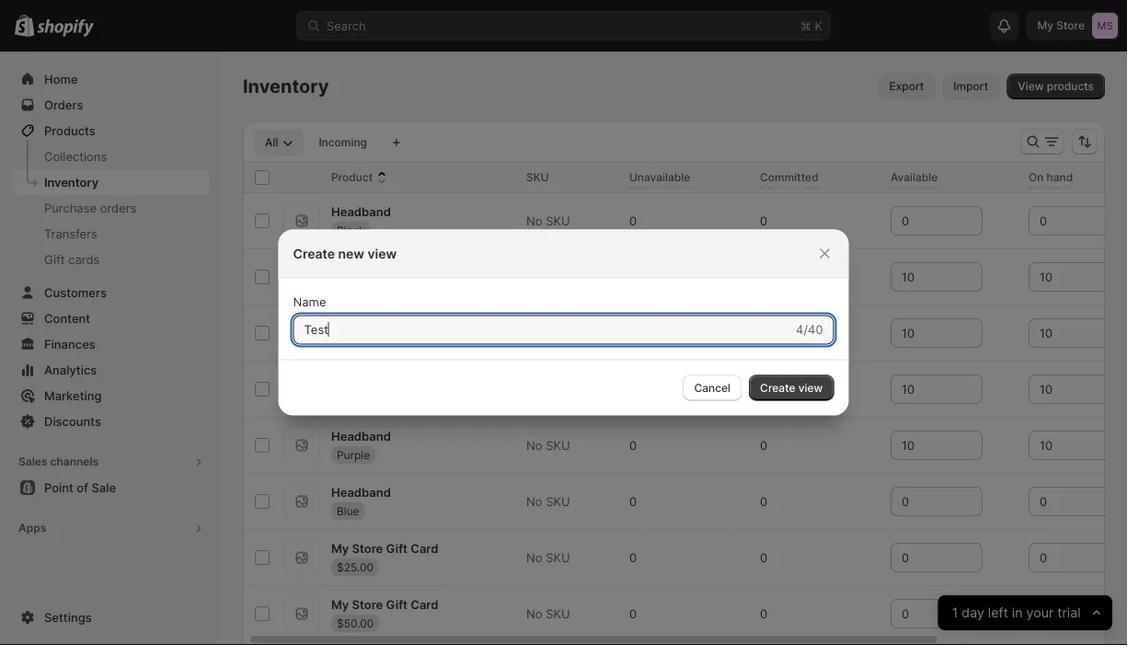 Task type: describe. For each thing, give the bounding box(es) containing it.
k
[[815, 18, 823, 33]]

headband link for headband blue
[[331, 483, 391, 501]]

home
[[44, 72, 78, 86]]

headband for headband blue
[[331, 485, 391, 499]]

gift cards link
[[11, 247, 210, 272]]

cancel
[[694, 381, 731, 394]]

on hand button
[[1029, 168, 1092, 187]]

headband link for headband black
[[331, 202, 391, 221]]

available button
[[891, 168, 957, 187]]

apps
[[18, 521, 46, 535]]

purchase
[[44, 201, 97, 215]]

cancel button
[[683, 375, 742, 401]]

collections link
[[11, 144, 210, 169]]

white link
[[331, 333, 372, 352]]

card for my store gift card $50.00
[[411, 597, 439, 611]]

headband blue
[[331, 485, 391, 518]]

create view button
[[749, 375, 834, 401]]

blue
[[337, 504, 360, 518]]

gift for my store gift card $25.00
[[386, 541, 408, 555]]

my store gift card $25.00
[[331, 541, 439, 574]]

0 vertical spatial view
[[368, 246, 397, 261]]

no for my store gift card $25.00
[[527, 550, 543, 565]]

view
[[1018, 80, 1044, 93]]

my store gift card link for my store gift card $25.00
[[331, 539, 439, 558]]

headband purple
[[331, 429, 391, 461]]

product
[[331, 171, 373, 184]]

headband for headband white
[[331, 316, 391, 331]]

black
[[337, 223, 365, 237]]

no sku for my store gift card $50.00
[[527, 607, 570, 621]]

view products
[[1018, 80, 1094, 93]]

Name text field
[[293, 315, 793, 345]]

inventory link
[[11, 169, 210, 195]]

no sku for headband purple
[[527, 438, 570, 452]]

create new view
[[293, 246, 397, 261]]

no for headband black
[[527, 214, 543, 228]]

blue link
[[331, 502, 365, 520]]

purchase orders link
[[11, 195, 210, 221]]

home link
[[11, 66, 210, 92]]

my for my store gift card $25.00
[[331, 541, 349, 555]]

unavailable
[[630, 171, 691, 184]]

hand
[[1047, 171, 1074, 184]]

incoming
[[319, 136, 367, 149]]

orders
[[100, 201, 137, 215]]

sku for headband blue
[[546, 494, 570, 509]]

no sku for headband black
[[527, 214, 570, 228]]

black link
[[331, 221, 371, 240]]

new
[[338, 246, 365, 261]]

no for headband purple
[[527, 438, 543, 452]]

my store gift card link for my store gift card $50.00
[[331, 595, 439, 614]]

search
[[327, 18, 366, 33]]

products
[[1047, 80, 1094, 93]]

create view
[[760, 381, 823, 394]]

1 vertical spatial inventory
[[44, 175, 99, 189]]

available
[[891, 171, 938, 184]]

view products link
[[1007, 74, 1105, 99]]

sku button
[[527, 168, 568, 187]]

export button
[[878, 74, 936, 99]]



Task type: vqa. For each thing, say whether or not it's contained in the screenshot.
Card corresponding to My Store Gift Card $25.00
yes



Task type: locate. For each thing, give the bounding box(es) containing it.
view
[[368, 246, 397, 261], [799, 381, 823, 394]]

card for my store gift card $25.00
[[411, 541, 439, 555]]

2 card from the top
[[411, 597, 439, 611]]

card down my store gift card $25.00
[[411, 597, 439, 611]]

3 no sku from the top
[[527, 438, 570, 452]]

gift inside my store gift card $50.00
[[386, 597, 408, 611]]

cards
[[68, 252, 100, 266]]

1 horizontal spatial inventory
[[243, 75, 329, 98]]

headband link up white
[[331, 315, 391, 333]]

no sku for headband white
[[527, 326, 570, 340]]

inventory up purchase
[[44, 175, 99, 189]]

store inside my store gift card $50.00
[[352, 597, 383, 611]]

gift cards
[[44, 252, 100, 266]]

1 headband link from the top
[[331, 202, 391, 221]]

no for my store gift card $50.00
[[527, 607, 543, 621]]

1 headband from the top
[[331, 204, 391, 218]]

3 no from the top
[[527, 438, 543, 452]]

headband for headband purple
[[331, 429, 391, 443]]

my store gift card link up $25.00 in the bottom of the page
[[331, 539, 439, 558]]

$50.00
[[337, 616, 374, 630]]

my up $50.00
[[331, 597, 349, 611]]

headband up purple
[[331, 429, 391, 443]]

no sku for my store gift card $25.00
[[527, 550, 570, 565]]

my up $25.00 in the bottom of the page
[[331, 541, 349, 555]]

1 horizontal spatial create
[[760, 381, 796, 394]]

inventory
[[243, 75, 329, 98], [44, 175, 99, 189]]

products link
[[11, 118, 210, 144]]

card inside my store gift card $50.00
[[411, 597, 439, 611]]

create for create new view
[[293, 246, 335, 261]]

1 no sku from the top
[[527, 214, 570, 228]]

settings
[[44, 610, 92, 625]]

export
[[890, 80, 924, 93]]

store up $25.00 in the bottom of the page
[[352, 541, 383, 555]]

no
[[527, 214, 543, 228], [527, 326, 543, 340], [527, 438, 543, 452], [527, 494, 543, 509], [527, 550, 543, 565], [527, 607, 543, 621]]

incoming tab list
[[250, 129, 382, 156]]

0 vertical spatial my store gift card link
[[331, 539, 439, 558]]

1 vertical spatial gift
[[386, 541, 408, 555]]

1 my store gift card link from the top
[[331, 539, 439, 558]]

4 headband from the top
[[331, 429, 391, 443]]

channels
[[50, 455, 99, 469]]

card up my store gift card $50.00
[[411, 541, 439, 555]]

5 headband from the top
[[331, 485, 391, 499]]

2 vertical spatial gift
[[386, 597, 408, 611]]

settings link
[[11, 605, 210, 631]]

5 headband link from the top
[[331, 483, 391, 501]]

⌘ k
[[801, 18, 823, 33]]

store inside my store gift card $25.00
[[352, 541, 383, 555]]

0 vertical spatial store
[[352, 541, 383, 555]]

2 my from the top
[[331, 597, 349, 611]]

2 headband link from the top
[[331, 258, 391, 277]]

headband up black
[[331, 204, 391, 218]]

sku for my store gift card $25.00
[[546, 550, 570, 565]]

sales channels
[[18, 455, 99, 469]]

0 vertical spatial inventory
[[243, 75, 329, 98]]

on hand
[[1029, 171, 1074, 184]]

0 vertical spatial my
[[331, 541, 349, 555]]

0 horizontal spatial view
[[368, 246, 397, 261]]

no sku for headband blue
[[527, 494, 570, 509]]

2 my store gift card link from the top
[[331, 595, 439, 614]]

1 vertical spatial create
[[760, 381, 796, 394]]

no for headband blue
[[527, 494, 543, 509]]

$25.00
[[337, 560, 374, 574]]

headband down black link
[[331, 260, 391, 275]]

my store gift card link up $50.00
[[331, 595, 439, 614]]

0 vertical spatial gift
[[44, 252, 65, 266]]

gift down my store gift card $25.00
[[386, 597, 408, 611]]

0 vertical spatial create
[[293, 246, 335, 261]]

gift for my store gift card $50.00
[[386, 597, 408, 611]]

0 vertical spatial card
[[411, 541, 439, 555]]

1 horizontal spatial view
[[799, 381, 823, 394]]

inventory up incoming tab list
[[243, 75, 329, 98]]

1 vertical spatial my
[[331, 597, 349, 611]]

my store gift card link
[[331, 539, 439, 558], [331, 595, 439, 614]]

headband up white
[[331, 316, 391, 331]]

transfers link
[[11, 221, 210, 247]]

1 my from the top
[[331, 541, 349, 555]]

sku for headband white
[[546, 326, 570, 340]]

store
[[352, 541, 383, 555], [352, 597, 383, 611]]

sku
[[527, 171, 549, 184], [546, 214, 570, 228], [546, 326, 570, 340], [546, 438, 570, 452], [546, 494, 570, 509], [546, 550, 570, 565], [546, 607, 570, 621]]

1 vertical spatial card
[[411, 597, 439, 611]]

collections
[[44, 149, 107, 163]]

5 no sku from the top
[[527, 550, 570, 565]]

gift
[[44, 252, 65, 266], [386, 541, 408, 555], [386, 597, 408, 611]]

headband link
[[331, 202, 391, 221], [331, 258, 391, 277], [331, 315, 391, 333], [331, 427, 391, 445], [331, 483, 391, 501]]

on
[[1029, 171, 1044, 184]]

$25.00 link
[[331, 558, 379, 576]]

4 no sku from the top
[[527, 494, 570, 509]]

shopify image
[[37, 19, 94, 37]]

import button
[[943, 74, 1000, 99]]

1 vertical spatial view
[[799, 381, 823, 394]]

0 horizontal spatial inventory
[[44, 175, 99, 189]]

headband white
[[331, 316, 391, 349]]

committed button
[[760, 168, 837, 187]]

headband link for headband purple
[[331, 427, 391, 445]]

sku for headband purple
[[546, 438, 570, 452]]

1 vertical spatial my store gift card link
[[331, 595, 439, 614]]

gift left cards
[[44, 252, 65, 266]]

6 no sku from the top
[[527, 607, 570, 621]]

3 headband link from the top
[[331, 315, 391, 333]]

5 no from the top
[[527, 550, 543, 565]]

white
[[337, 336, 367, 349]]

name
[[293, 295, 326, 309]]

123
[[527, 270, 547, 284]]

store for my store gift card $50.00
[[352, 597, 383, 611]]

no for headband white
[[527, 326, 543, 340]]

create right cancel
[[760, 381, 796, 394]]

headband for headband
[[331, 260, 391, 275]]

apps button
[[11, 515, 210, 541]]

4 no from the top
[[527, 494, 543, 509]]

headband for headband black
[[331, 204, 391, 218]]

1 no from the top
[[527, 214, 543, 228]]

import
[[954, 80, 989, 93]]

purchase orders
[[44, 201, 137, 215]]

gift down headband blue
[[386, 541, 408, 555]]

purple link
[[331, 446, 376, 464]]

my
[[331, 541, 349, 555], [331, 597, 349, 611]]

my for my store gift card $50.00
[[331, 597, 349, 611]]

3 headband from the top
[[331, 316, 391, 331]]

store for my store gift card $25.00
[[352, 541, 383, 555]]

2 store from the top
[[352, 597, 383, 611]]

unavailable button
[[630, 168, 709, 187]]

headband
[[331, 204, 391, 218], [331, 260, 391, 275], [331, 316, 391, 331], [331, 429, 391, 443], [331, 485, 391, 499]]

discounts
[[44, 414, 101, 428]]

create for create view
[[760, 381, 796, 394]]

sku for my store gift card $50.00
[[546, 607, 570, 621]]

transfers
[[44, 226, 97, 241]]

0 horizontal spatial create
[[293, 246, 335, 261]]

1 vertical spatial store
[[352, 597, 383, 611]]

my inside my store gift card $25.00
[[331, 541, 349, 555]]

1 store from the top
[[352, 541, 383, 555]]

discounts link
[[11, 409, 210, 434]]

purple
[[337, 448, 370, 461]]

$50.00 link
[[331, 614, 379, 633]]

headband link up black
[[331, 202, 391, 221]]

2 headband from the top
[[331, 260, 391, 275]]

my store gift card $50.00
[[331, 597, 439, 630]]

sales
[[18, 455, 47, 469]]

4 headband link from the top
[[331, 427, 391, 445]]

product button
[[331, 168, 391, 187]]

card
[[411, 541, 439, 555], [411, 597, 439, 611]]

sku for headband black
[[546, 214, 570, 228]]

sales channels button
[[11, 449, 210, 475]]

6 no from the top
[[527, 607, 543, 621]]

store up $50.00
[[352, 597, 383, 611]]

create new view dialog
[[0, 230, 1128, 416]]

my inside my store gift card $50.00
[[331, 597, 349, 611]]

headband up blue on the bottom left
[[331, 485, 391, 499]]

create
[[293, 246, 335, 261], [760, 381, 796, 394]]

1 card from the top
[[411, 541, 439, 555]]

gift inside my store gift card $25.00
[[386, 541, 408, 555]]

headband link up purple
[[331, 427, 391, 445]]

sku inside button
[[527, 171, 549, 184]]

no sku
[[527, 214, 570, 228], [527, 326, 570, 340], [527, 438, 570, 452], [527, 494, 570, 509], [527, 550, 570, 565], [527, 607, 570, 621]]

headband link up blue on the bottom left
[[331, 483, 391, 501]]

create inside button
[[760, 381, 796, 394]]

incoming link
[[308, 130, 378, 156]]

headband link down black link
[[331, 258, 391, 277]]

headband black
[[331, 204, 391, 237]]

products
[[44, 123, 96, 138]]

view inside create view button
[[799, 381, 823, 394]]

committed
[[760, 171, 819, 184]]

2 no from the top
[[527, 326, 543, 340]]

headband link for headband white
[[331, 315, 391, 333]]

2 no sku from the top
[[527, 326, 570, 340]]

create left new
[[293, 246, 335, 261]]

card inside my store gift card $25.00
[[411, 541, 439, 555]]

⌘
[[801, 18, 812, 33]]



